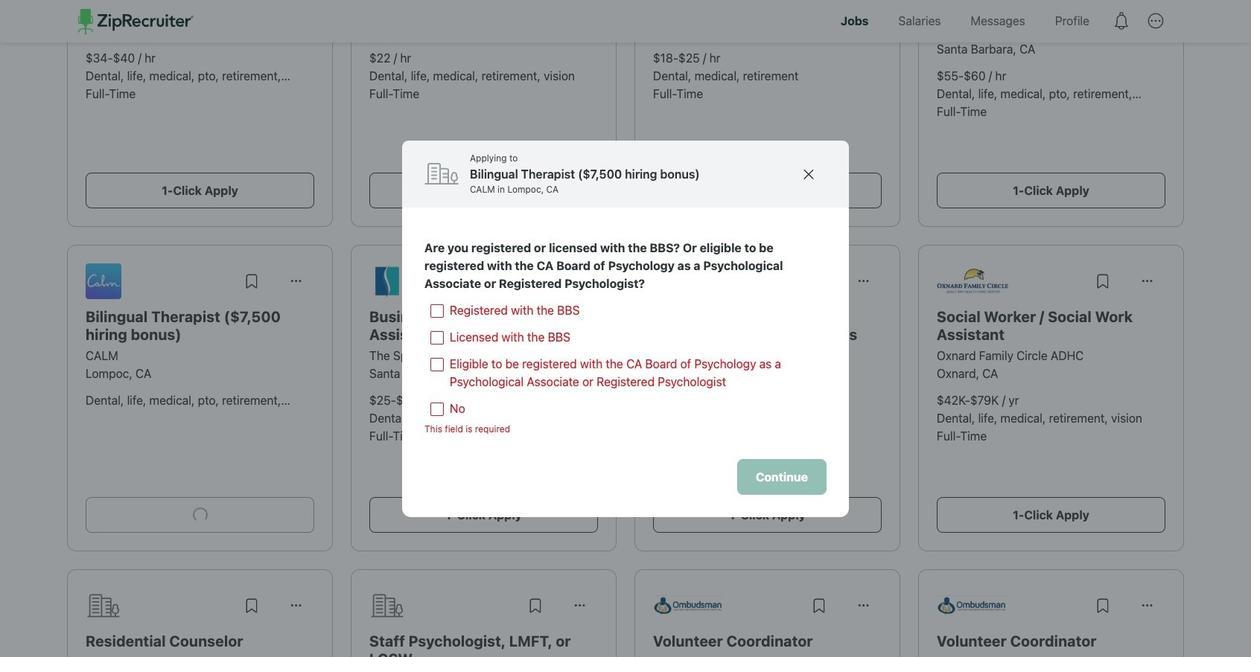 Task type: vqa. For each thing, say whether or not it's contained in the screenshot.
attending in the left of the page
no



Task type: locate. For each thing, give the bounding box(es) containing it.
job card menu element for residential counselor 'element'
[[279, 604, 314, 617]]

job card menu element
[[279, 279, 314, 293], [562, 279, 598, 293], [846, 279, 882, 293], [1130, 279, 1165, 293], [279, 604, 314, 617], [562, 604, 598, 617], [846, 604, 882, 617], [1130, 604, 1165, 617]]

volunteer coordinator image
[[653, 596, 725, 617], [937, 596, 1008, 617]]

save job for later image for business development assistant element
[[527, 272, 544, 290]]

direct support staff - independent living services element
[[653, 308, 882, 344]]

job card menu element for 1st volunteer coordinator image from the right volunteer coordinator element
[[1130, 604, 1165, 617]]

volunteer coordinator element for 1st volunteer coordinator image
[[653, 633, 882, 651]]

group
[[424, 239, 827, 435]]

1 horizontal spatial volunteer coordinator element
[[937, 633, 1165, 651]]

save job for later image
[[243, 272, 261, 290], [810, 597, 828, 615]]

0 horizontal spatial volunteer coordinator element
[[653, 633, 882, 651]]

1 vertical spatial save job for later image
[[810, 597, 828, 615]]

business development assistant element
[[369, 308, 598, 344]]

0 horizontal spatial save job for later image
[[243, 272, 261, 290]]

calm image
[[424, 163, 459, 185]]

save job for later image for staff psychologist, lmft, or lcsw element
[[527, 597, 544, 615]]

2 volunteer coordinator element from the left
[[937, 633, 1165, 651]]

save job for later image for residential counselor 'element'
[[243, 597, 261, 615]]

job card menu element for staff psychologist, lmft, or lcsw element
[[562, 604, 598, 617]]

save job for later image for volunteer coordinator element corresponding to 1st volunteer coordinator image's job card menu element
[[810, 597, 828, 615]]

1 horizontal spatial save job for later image
[[810, 597, 828, 615]]

residential counselor element
[[86, 633, 314, 651]]

volunteer coordinator element for 1st volunteer coordinator image from the right
[[937, 633, 1165, 651]]

0 horizontal spatial volunteer coordinator image
[[653, 596, 725, 617]]

job card menu element for business development assistant element
[[562, 279, 598, 293]]

1 horizontal spatial volunteer coordinator image
[[937, 596, 1008, 617]]

social worker / social work assistant image
[[937, 269, 1008, 294]]

job card menu element for social worker / social work assistant element at the right
[[1130, 279, 1165, 293]]

job card menu element for volunteer coordinator element corresponding to 1st volunteer coordinator image
[[846, 604, 882, 617]]

volunteer coordinator element
[[653, 633, 882, 651], [937, 633, 1165, 651]]

1 volunteer coordinator element from the left
[[653, 633, 882, 651]]

close image
[[800, 165, 818, 183]]

save job for later image
[[527, 272, 544, 290], [1094, 272, 1112, 290], [243, 597, 261, 615], [527, 597, 544, 615], [1094, 597, 1112, 615]]

0 vertical spatial save job for later image
[[243, 272, 261, 290]]



Task type: describe. For each thing, give the bounding box(es) containing it.
ziprecruiter image
[[78, 9, 194, 34]]

bilingual therapist ($7,500 hiring bonus) element
[[86, 308, 314, 344]]

save job for later image for social worker / social work assistant element at the right
[[1094, 272, 1112, 290]]

2 volunteer coordinator image from the left
[[937, 596, 1008, 617]]

bilingual therapist ($7,500 hiring bonus) image
[[86, 263, 121, 299]]

speech-language pathologist - channel islands - santa barbara, ca element
[[937, 0, 1165, 19]]

job card menu element for bilingual therapist ($7,500 hiring bonus) element
[[279, 279, 314, 293]]

social worker / social work assistant element
[[937, 308, 1165, 344]]

save job for later image for bilingual therapist ($7,500 hiring bonus) element job card menu element
[[243, 272, 261, 290]]

staff psychologist, lmft, or lcsw element
[[369, 633, 598, 658]]

1 volunteer coordinator image from the left
[[653, 596, 725, 617]]

business development assistant image
[[369, 263, 405, 299]]



